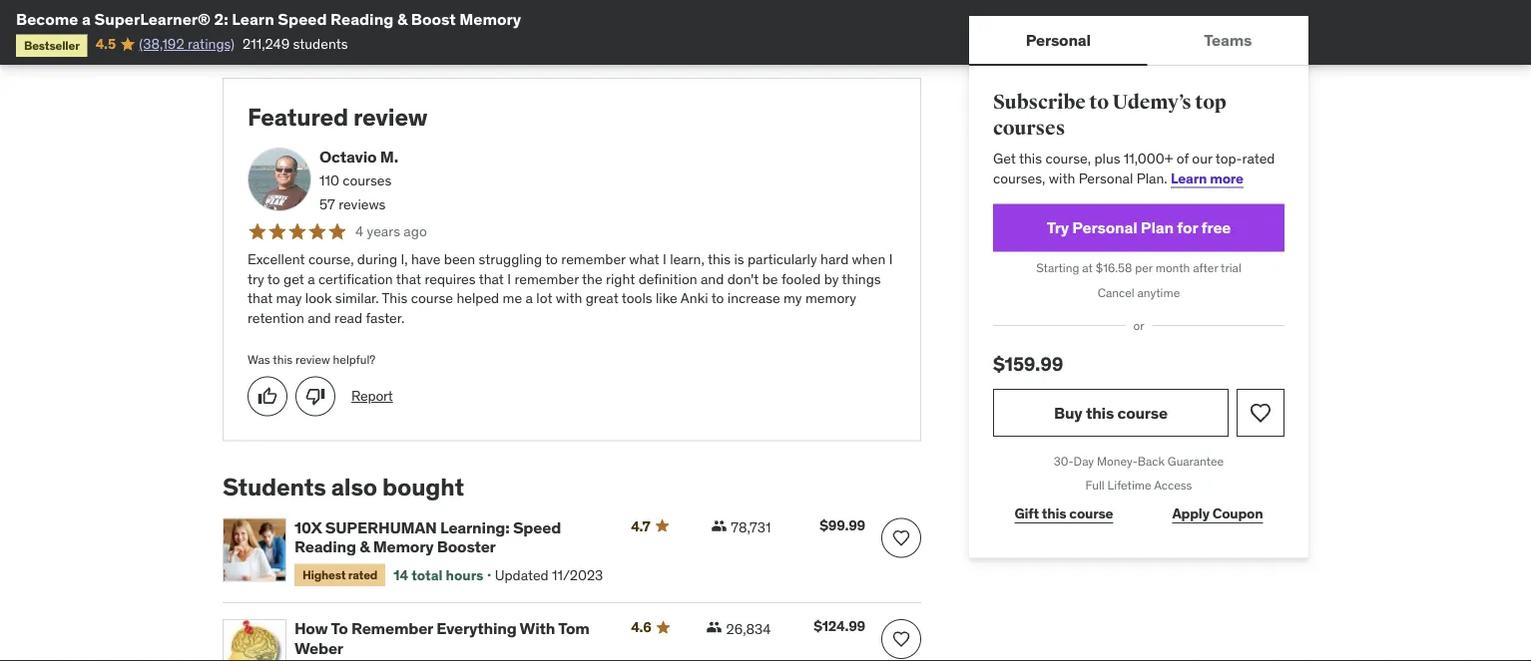 Task type: locate. For each thing, give the bounding box(es) containing it.
to left 'udemy's'
[[1089, 90, 1109, 115]]

teams
[[1204, 29, 1252, 50]]

that down i,
[[396, 270, 421, 288]]

apply
[[1172, 505, 1210, 523]]

remember up the
[[561, 250, 626, 268]]

(38,192 ratings)
[[139, 35, 235, 53]]

featured review
[[248, 102, 428, 132]]

personal up the 'subscribe'
[[1026, 29, 1091, 50]]

requires
[[425, 270, 476, 288]]

0 horizontal spatial review
[[296, 353, 330, 368]]

1 vertical spatial &
[[360, 537, 370, 557]]

1 vertical spatial courses
[[343, 171, 392, 189]]

1 horizontal spatial review
[[353, 102, 428, 132]]

learn,
[[670, 250, 705, 268]]

course, up certification
[[308, 250, 354, 268]]

course,
[[1046, 150, 1091, 167], [308, 250, 354, 268]]

try
[[248, 270, 264, 288]]

1 horizontal spatial learn
[[1171, 169, 1207, 187]]

helped
[[457, 290, 499, 307]]

highest
[[302, 568, 346, 583]]

1 vertical spatial and
[[308, 309, 331, 327]]

rated left 14
[[348, 568, 378, 583]]

boost
[[411, 8, 456, 29]]

become
[[16, 8, 78, 29]]

&
[[397, 8, 408, 29], [360, 537, 370, 557]]

course, inside get this course, plus 11,000+ of our top-rated courses, with personal plan.
[[1046, 150, 1091, 167]]

this up courses,
[[1019, 150, 1042, 167]]

access
[[1154, 478, 1192, 494]]

0 horizontal spatial course,
[[308, 250, 354, 268]]

1 vertical spatial personal
[[1079, 169, 1133, 187]]

this left is
[[708, 250, 731, 268]]

subscribe to udemy's top courses
[[993, 90, 1227, 140]]

udemy's
[[1113, 90, 1192, 115]]

anytime
[[1138, 285, 1180, 301]]

memory up 14
[[373, 537, 434, 557]]

0 vertical spatial &
[[397, 8, 408, 29]]

0 horizontal spatial memory
[[373, 537, 434, 557]]

students
[[293, 35, 348, 53]]

also
[[331, 473, 377, 503]]

2 vertical spatial a
[[526, 290, 533, 307]]

xsmall image up 211,249 students at top left
[[292, 18, 308, 34]]

reading up students
[[330, 8, 394, 29]]

0 horizontal spatial courses
[[343, 171, 392, 189]]

4.6
[[631, 619, 652, 637]]

0 vertical spatial courses
[[993, 116, 1065, 140]]

this right gift
[[1042, 505, 1067, 523]]

subscribe
[[993, 90, 1086, 115]]

review up m.
[[353, 102, 428, 132]]

this for was this review helpful?
[[273, 353, 293, 368]]

course down full
[[1069, 505, 1113, 523]]

0 vertical spatial wishlist image
[[891, 528, 911, 548]]

0 horizontal spatial and
[[308, 309, 331, 327]]

tom
[[558, 619, 590, 639]]

rated up more
[[1242, 150, 1275, 167]]

per
[[1135, 261, 1153, 276]]

courses down the 'subscribe'
[[993, 116, 1065, 140]]

0 horizontal spatial learn
[[232, 8, 274, 29]]

211,249
[[243, 35, 290, 53]]

remember up the lot
[[514, 270, 579, 288]]

similar.
[[335, 290, 379, 307]]

4.5
[[96, 35, 116, 53]]

0 vertical spatial remember
[[561, 250, 626, 268]]

report button
[[351, 387, 393, 407]]

1 horizontal spatial and
[[701, 270, 724, 288]]

weber
[[294, 638, 343, 659]]

i up definition at the left of page
[[663, 250, 667, 268]]

1 vertical spatial wishlist image
[[891, 630, 911, 650]]

memory right boost
[[459, 8, 521, 29]]

reviews
[[339, 195, 386, 213]]

course inside the excellent course, during i, have been struggling to remember what i learn, this is particularly hard when i try to get a certification that requires that i remember the right definition and don't be fooled by things that may look similar. this course helped me a lot with great tools like anki to increase my memory retention and read faster.
[[411, 290, 453, 307]]

excellent
[[248, 250, 305, 268]]

starting at $16.58 per month after trial cancel anytime
[[1036, 261, 1242, 301]]

0 vertical spatial with
[[1049, 169, 1075, 187]]

speed up the updated 11/2023
[[513, 517, 561, 538]]

was this review helpful?
[[248, 353, 376, 368]]

mark as helpful image
[[258, 387, 278, 407]]

0 horizontal spatial xsmall image
[[292, 18, 308, 34]]

1 vertical spatial with
[[556, 290, 582, 307]]

0 vertical spatial review
[[353, 102, 428, 132]]

10x
[[294, 517, 322, 538]]

plus
[[1094, 150, 1120, 167]]

personal up $16.58
[[1072, 217, 1137, 238]]

a right become
[[82, 8, 91, 29]]

a right get
[[308, 270, 315, 288]]

2 wishlist image from the top
[[891, 630, 911, 650]]

teams button
[[1148, 16, 1309, 64]]

1 vertical spatial a
[[308, 270, 315, 288]]

course inside button
[[1117, 403, 1168, 423]]

wishlist image
[[891, 528, 911, 548], [891, 630, 911, 650]]

with right the lot
[[556, 290, 582, 307]]

learn more link
[[1171, 169, 1244, 187]]

apply coupon
[[1172, 505, 1263, 523]]

personal inside get this course, plus 11,000+ of our top-rated courses, with personal plan.
[[1079, 169, 1133, 187]]

personal
[[1026, 29, 1091, 50], [1079, 169, 1133, 187], [1072, 217, 1137, 238]]

1 vertical spatial speed
[[513, 517, 561, 538]]

0 vertical spatial personal
[[1026, 29, 1091, 50]]

with
[[1049, 169, 1075, 187], [556, 290, 582, 307]]

0 vertical spatial xsmall image
[[292, 18, 308, 34]]

mark as unhelpful image
[[305, 387, 325, 407]]

xsmall image
[[292, 18, 308, 34], [706, 620, 722, 636]]

course
[[411, 290, 453, 307], [1117, 403, 1168, 423], [1069, 505, 1113, 523]]

1 horizontal spatial &
[[397, 8, 408, 29]]

plan
[[1141, 217, 1174, 238]]

this
[[1019, 150, 1042, 167], [708, 250, 731, 268], [273, 353, 293, 368], [1086, 403, 1114, 423], [1042, 505, 1067, 523]]

anki
[[681, 290, 708, 307]]

0 horizontal spatial &
[[360, 537, 370, 557]]

0 vertical spatial course
[[411, 290, 453, 307]]

wishlist image right $99.99
[[891, 528, 911, 548]]

10x superhuman learning: speed reading & memory booster link
[[294, 517, 607, 557]]

become a superlearner® 2: learn speed reading & boost memory
[[16, 8, 521, 29]]

this inside button
[[1086, 403, 1114, 423]]

tab list
[[969, 16, 1309, 66]]

with right courses,
[[1049, 169, 1075, 187]]

1 vertical spatial memory
[[373, 537, 434, 557]]

& inside 10x superhuman learning: speed reading & memory booster
[[360, 537, 370, 557]]

particularly
[[748, 250, 817, 268]]

remember
[[351, 619, 433, 639]]

to right 'anki'
[[711, 290, 724, 307]]

try personal plan for free link
[[993, 204, 1285, 252]]

trial
[[1221, 261, 1242, 276]]

day
[[1074, 454, 1094, 469]]

1 vertical spatial reading
[[294, 537, 356, 557]]

speed up 211,249 students at top left
[[278, 8, 327, 29]]

0 horizontal spatial rated
[[348, 568, 378, 583]]

memory
[[459, 8, 521, 29], [373, 537, 434, 557]]

certification
[[318, 270, 393, 288]]

57
[[319, 195, 335, 213]]

wishlist image right the $124.99
[[891, 630, 911, 650]]

course down "requires"
[[411, 290, 453, 307]]

0 horizontal spatial a
[[82, 8, 91, 29]]

0 horizontal spatial with
[[556, 290, 582, 307]]

1 vertical spatial course,
[[308, 250, 354, 268]]

memory inside 10x superhuman learning: speed reading & memory booster
[[373, 537, 434, 557]]

have
[[411, 250, 441, 268]]

14
[[393, 567, 408, 585]]

1 horizontal spatial i
[[663, 250, 667, 268]]

2 horizontal spatial course
[[1117, 403, 1168, 423]]

2 vertical spatial course
[[1069, 505, 1113, 523]]

superlearner®
[[94, 8, 211, 29]]

our
[[1192, 150, 1212, 167]]

a
[[82, 8, 91, 29], [308, 270, 315, 288], [526, 290, 533, 307]]

superhuman
[[325, 517, 437, 538]]

reading up highest
[[294, 537, 356, 557]]

and up 'anki'
[[701, 270, 724, 288]]

course up "back"
[[1117, 403, 1168, 423]]

that up helped
[[479, 270, 504, 288]]

struggling
[[479, 250, 542, 268]]

wishlist image for $124.99
[[891, 630, 911, 650]]

octavio
[[319, 147, 377, 167]]

to right try
[[267, 270, 280, 288]]

fooled
[[781, 270, 821, 288]]

review up the mark as unhelpful image
[[296, 353, 330, 368]]

1 horizontal spatial course,
[[1046, 150, 1091, 167]]

1 horizontal spatial that
[[396, 270, 421, 288]]

1 horizontal spatial course
[[1069, 505, 1113, 523]]

i down struggling
[[507, 270, 511, 288]]

when
[[852, 250, 886, 268]]

this inside get this course, plus 11,000+ of our top-rated courses, with personal plan.
[[1019, 150, 1042, 167]]

this right buy
[[1086, 403, 1114, 423]]

and
[[701, 270, 724, 288], [308, 309, 331, 327]]

course for buy this course
[[1117, 403, 1168, 423]]

1 horizontal spatial xsmall image
[[706, 620, 722, 636]]

this for get this course, plus 11,000+ of our top-rated courses, with personal plan.
[[1019, 150, 1042, 167]]

1 wishlist image from the top
[[891, 528, 911, 548]]

0 horizontal spatial course
[[411, 290, 453, 307]]

gift
[[1015, 505, 1039, 523]]

0 vertical spatial course,
[[1046, 150, 1091, 167]]

& up highest rated
[[360, 537, 370, 557]]

xsmall image left 26,834
[[706, 620, 722, 636]]

1 horizontal spatial with
[[1049, 169, 1075, 187]]

course, left plus
[[1046, 150, 1091, 167]]

ratings)
[[188, 35, 235, 53]]

tab list containing personal
[[969, 16, 1309, 66]]

that down try
[[248, 290, 273, 307]]

1 horizontal spatial rated
[[1242, 150, 1275, 167]]

gift this course link
[[993, 495, 1135, 535]]

i right when
[[889, 250, 893, 268]]

helpful?
[[333, 353, 376, 368]]

and down look on the left top
[[308, 309, 331, 327]]

personal down plus
[[1079, 169, 1133, 187]]

faster.
[[366, 309, 405, 327]]

& left boost
[[397, 8, 408, 29]]

1 vertical spatial course
[[1117, 403, 1168, 423]]

reading
[[330, 8, 394, 29], [294, 537, 356, 557]]

0 horizontal spatial speed
[[278, 8, 327, 29]]

courses up reviews
[[343, 171, 392, 189]]

booster
[[437, 537, 496, 557]]

this right the was
[[273, 353, 293, 368]]

free
[[1201, 217, 1231, 238]]

the
[[582, 270, 602, 288]]

1 horizontal spatial speed
[[513, 517, 561, 538]]

4
[[355, 223, 364, 241]]

0 vertical spatial rated
[[1242, 150, 1275, 167]]

a left the lot
[[526, 290, 533, 307]]

1 horizontal spatial courses
[[993, 116, 1065, 140]]

with
[[520, 619, 555, 639]]

to up the lot
[[545, 250, 558, 268]]

1 horizontal spatial memory
[[459, 8, 521, 29]]



Task type: describe. For each thing, give the bounding box(es) containing it.
personal inside button
[[1026, 29, 1091, 50]]

be
[[762, 270, 778, 288]]

$16.58
[[1096, 261, 1132, 276]]

wishlist image for $99.99
[[891, 528, 911, 548]]

money-
[[1097, 454, 1138, 469]]

(38,192
[[139, 35, 184, 53]]

read
[[334, 309, 362, 327]]

octavio m. 110 courses 57 reviews
[[319, 147, 398, 213]]

personal button
[[969, 16, 1148, 64]]

is
[[734, 250, 744, 268]]

highest rated
[[302, 568, 378, 583]]

how
[[294, 619, 328, 639]]

try personal plan for free
[[1047, 217, 1231, 238]]

featured
[[248, 102, 348, 132]]

reading inside 10x superhuman learning: speed reading & memory booster
[[294, 537, 356, 557]]

get this course, plus 11,000+ of our top-rated courses, with personal plan.
[[993, 150, 1275, 187]]

how to remember everything with tom weber
[[294, 619, 590, 659]]

students also bought
[[223, 473, 464, 503]]

during
[[357, 250, 397, 268]]

2 horizontal spatial that
[[479, 270, 504, 288]]

buy
[[1054, 403, 1083, 423]]

was
[[248, 353, 270, 368]]

0 vertical spatial memory
[[459, 8, 521, 29]]

1 horizontal spatial a
[[308, 270, 315, 288]]

courses inside octavio m. 110 courses 57 reviews
[[343, 171, 392, 189]]

at
[[1082, 261, 1093, 276]]

xsmall image
[[711, 518, 727, 534]]

lifetime
[[1108, 478, 1152, 494]]

been
[[444, 250, 475, 268]]

10x superhuman learning: speed reading & memory booster
[[294, 517, 561, 557]]

to
[[331, 619, 348, 639]]

this inside the excellent course, during i, have been struggling to remember what i learn, this is particularly hard when i try to get a certification that requires that i remember the right definition and don't be fooled by things that may look similar. this course helped me a lot with great tools like anki to increase my memory retention and read faster.
[[708, 250, 731, 268]]

2 vertical spatial personal
[[1072, 217, 1137, 238]]

month
[[1156, 261, 1190, 276]]

great
[[586, 290, 619, 307]]

11,000+
[[1124, 150, 1173, 167]]

$124.99
[[814, 618, 865, 636]]

show
[[223, 17, 259, 35]]

1 vertical spatial xsmall image
[[706, 620, 722, 636]]

211,249 students
[[243, 35, 348, 53]]

how to remember everything with tom weber link
[[294, 619, 607, 659]]

definition
[[639, 270, 697, 288]]

m.
[[380, 147, 398, 167]]

0 vertical spatial speed
[[278, 8, 327, 29]]

apply coupon button
[[1151, 495, 1285, 535]]

hard
[[821, 250, 849, 268]]

0 horizontal spatial i
[[507, 270, 511, 288]]

what
[[629, 250, 659, 268]]

1 vertical spatial remember
[[514, 270, 579, 288]]

plan.
[[1137, 169, 1168, 187]]

less
[[262, 17, 288, 35]]

with inside the excellent course, during i, have been struggling to remember what i learn, this is particularly hard when i try to get a certification that requires that i remember the right definition and don't be fooled by things that may look similar. this course helped me a lot with great tools like anki to increase my memory retention and read faster.
[[556, 290, 582, 307]]

coupon
[[1213, 505, 1263, 523]]

students
[[223, 473, 326, 503]]

more
[[1210, 169, 1244, 187]]

1 vertical spatial review
[[296, 353, 330, 368]]

hours
[[446, 567, 484, 585]]

$159.99
[[993, 352, 1063, 376]]

0 vertical spatial and
[[701, 270, 724, 288]]

get
[[993, 150, 1016, 167]]

octavio mejía image
[[248, 148, 311, 212]]

lot
[[536, 290, 552, 307]]

ago
[[404, 223, 427, 241]]

to inside subscribe to udemy's top courses
[[1089, 90, 1109, 115]]

1 vertical spatial learn
[[1171, 169, 1207, 187]]

increase
[[728, 290, 780, 307]]

26,834
[[726, 620, 771, 638]]

this for buy this course
[[1086, 403, 1114, 423]]

starting
[[1036, 261, 1079, 276]]

courses inside subscribe to udemy's top courses
[[993, 116, 1065, 140]]

0 vertical spatial a
[[82, 8, 91, 29]]

this for gift this course
[[1042, 505, 1067, 523]]

4.7
[[631, 517, 650, 535]]

for
[[1177, 217, 1198, 238]]

1 vertical spatial rated
[[348, 568, 378, 583]]

bought
[[382, 473, 464, 503]]

2 horizontal spatial a
[[526, 290, 533, 307]]

course, inside the excellent course, during i, have been struggling to remember what i learn, this is particularly hard when i try to get a certification that requires that i remember the right definition and don't be fooled by things that may look similar. this course helped me a lot with great tools like anki to increase my memory retention and read faster.
[[308, 250, 354, 268]]

after
[[1193, 261, 1218, 276]]

xsmall image inside show less button
[[292, 18, 308, 34]]

courses,
[[993, 169, 1046, 187]]

show less button
[[223, 6, 308, 46]]

things
[[842, 270, 881, 288]]

course for gift this course
[[1069, 505, 1113, 523]]

cancel
[[1098, 285, 1135, 301]]

report
[[351, 388, 393, 405]]

0 horizontal spatial that
[[248, 290, 273, 307]]

4 years ago
[[355, 223, 427, 241]]

0 vertical spatial learn
[[232, 8, 274, 29]]

retention
[[248, 309, 304, 327]]

wishlist image
[[1249, 401, 1273, 425]]

rated inside get this course, plus 11,000+ of our top-rated courses, with personal plan.
[[1242, 150, 1275, 167]]

14 total hours
[[393, 567, 484, 585]]

0 vertical spatial reading
[[330, 8, 394, 29]]

excellent course, during i, have been struggling to remember what i learn, this is particularly hard when i try to get a certification that requires that i remember the right definition and don't be fooled by things that may look similar. this course helped me a lot with great tools like anki to increase my memory retention and read faster.
[[248, 250, 893, 327]]

buy this course button
[[993, 389, 1229, 437]]

years
[[367, 223, 400, 241]]

everything
[[436, 619, 517, 639]]

2 horizontal spatial i
[[889, 250, 893, 268]]

don't
[[727, 270, 759, 288]]

me
[[503, 290, 522, 307]]

11/2023
[[552, 567, 603, 585]]

speed inside 10x superhuman learning: speed reading & memory booster
[[513, 517, 561, 538]]

with inside get this course, plus 11,000+ of our top-rated courses, with personal plan.
[[1049, 169, 1075, 187]]

110
[[319, 171, 339, 189]]

2:
[[214, 8, 228, 29]]



Task type: vqa. For each thing, say whether or not it's contained in the screenshot.
$124.99
yes



